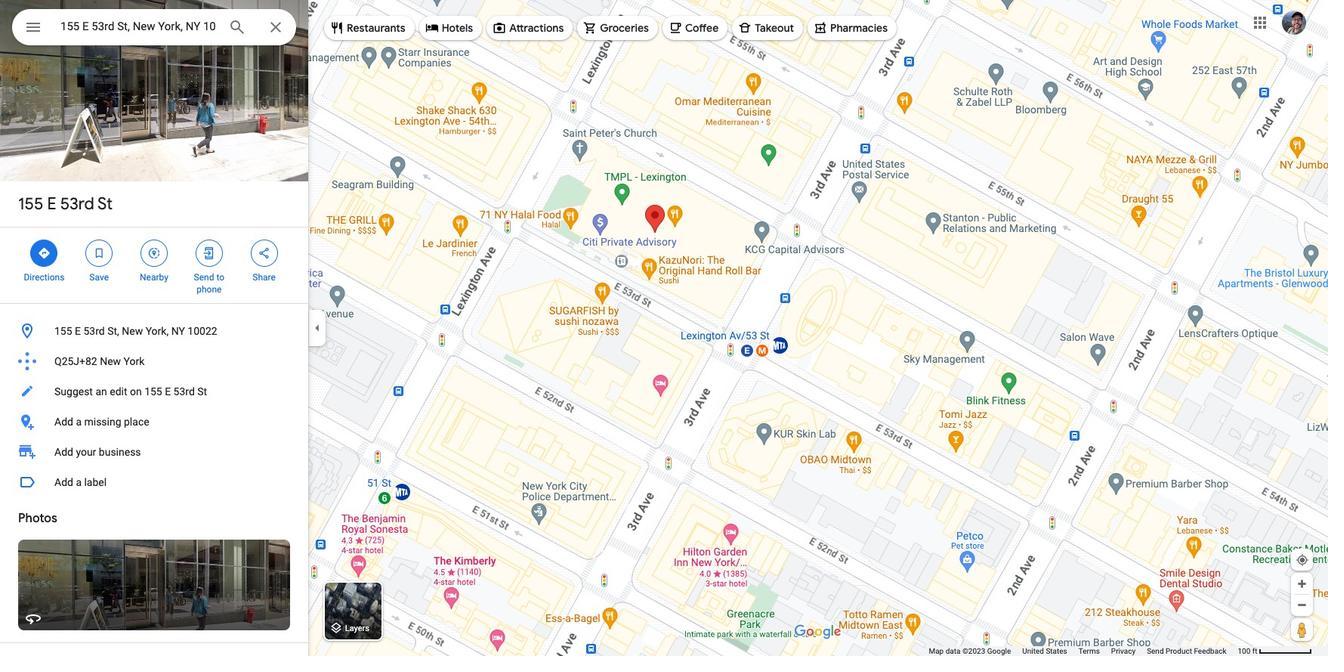 Task type: locate. For each thing, give the bounding box(es) containing it.
zoom out image
[[1297, 599, 1308, 611]]

footer containing map data ©2023 google
[[929, 646, 1238, 656]]

save
[[89, 272, 109, 283]]

1 a from the top
[[76, 416, 82, 428]]

suggest an edit on 155 e 53rd st
[[54, 385, 207, 398]]

add a missing place button
[[0, 407, 308, 437]]

0 vertical spatial send
[[194, 272, 214, 283]]

e up 
[[47, 194, 56, 215]]

0 horizontal spatial send
[[194, 272, 214, 283]]

q25j+82 new york button
[[0, 346, 308, 376]]

155 up 
[[18, 194, 43, 215]]

1 vertical spatial 155
[[54, 325, 72, 337]]

2 add from the top
[[54, 446, 73, 458]]

google
[[988, 647, 1012, 655]]

 button
[[12, 9, 54, 48]]

0 horizontal spatial 155
[[18, 194, 43, 215]]

united states button
[[1023, 646, 1068, 656]]


[[257, 245, 271, 262]]

send inside send product feedback 'button'
[[1148, 647, 1164, 655]]

100 ft
[[1238, 647, 1258, 655]]

united states
[[1023, 647, 1068, 655]]

None field
[[60, 17, 216, 36]]

1 horizontal spatial 155
[[54, 325, 72, 337]]

e up q25j+82
[[75, 325, 81, 337]]

1 vertical spatial add
[[54, 446, 73, 458]]

10022
[[188, 325, 217, 337]]

zoom in image
[[1297, 578, 1308, 590]]

your
[[76, 446, 96, 458]]

53rd down the q25j+82 new york 'button'
[[174, 385, 195, 398]]

53rd
[[60, 194, 94, 215], [83, 325, 105, 337], [174, 385, 195, 398]]

e
[[47, 194, 56, 215], [75, 325, 81, 337], [165, 385, 171, 398]]

label
[[84, 476, 107, 488]]

send to phone
[[194, 272, 225, 295]]

a left label
[[76, 476, 82, 488]]

terms
[[1079, 647, 1100, 655]]

0 horizontal spatial st
[[98, 194, 113, 215]]

0 horizontal spatial e
[[47, 194, 56, 215]]

on
[[130, 385, 142, 398]]


[[147, 245, 161, 262]]

2 horizontal spatial 155
[[144, 385, 162, 398]]

155
[[18, 194, 43, 215], [54, 325, 72, 337], [144, 385, 162, 398]]

53rd up 
[[60, 194, 94, 215]]

155 e 53rd st
[[18, 194, 113, 215]]

add for add a label
[[54, 476, 73, 488]]

st
[[98, 194, 113, 215], [198, 385, 207, 398]]

0 vertical spatial add
[[54, 416, 73, 428]]

suggest
[[54, 385, 93, 398]]

53rd for st,
[[83, 325, 105, 337]]

2 a from the top
[[76, 476, 82, 488]]

2 vertical spatial 53rd
[[174, 385, 195, 398]]

2 vertical spatial 155
[[144, 385, 162, 398]]

united
[[1023, 647, 1045, 655]]

155 up q25j+82
[[54, 325, 72, 337]]

restaurants button
[[324, 10, 415, 46]]

groceries button
[[578, 10, 658, 46]]

privacy
[[1112, 647, 1136, 655]]

send left the "product"
[[1148, 647, 1164, 655]]

2 vertical spatial add
[[54, 476, 73, 488]]

0 vertical spatial e
[[47, 194, 56, 215]]

attractions button
[[487, 10, 573, 46]]

1 vertical spatial new
[[100, 355, 121, 367]]

send inside the send to phone
[[194, 272, 214, 283]]

1 horizontal spatial st
[[198, 385, 207, 398]]

add down suggest
[[54, 416, 73, 428]]

ft
[[1253, 647, 1258, 655]]

53rd left the st,
[[83, 325, 105, 337]]

attractions
[[510, 21, 564, 35]]

add
[[54, 416, 73, 428], [54, 446, 73, 458], [54, 476, 73, 488]]

data
[[946, 647, 961, 655]]

add your business
[[54, 446, 141, 458]]

st up add a missing place button
[[198, 385, 207, 398]]

3 add from the top
[[54, 476, 73, 488]]

place
[[124, 416, 149, 428]]

155 E 53rd St, New York, NY 10022 field
[[12, 9, 296, 45]]

0 vertical spatial 155
[[18, 194, 43, 215]]

send
[[194, 272, 214, 283], [1148, 647, 1164, 655]]

2 vertical spatial e
[[165, 385, 171, 398]]

photos
[[18, 511, 57, 526]]

a inside add a missing place button
[[76, 416, 82, 428]]

0 vertical spatial st
[[98, 194, 113, 215]]

1 add from the top
[[54, 416, 73, 428]]

footer
[[929, 646, 1238, 656]]

1 vertical spatial e
[[75, 325, 81, 337]]

groceries
[[600, 21, 649, 35]]

1 vertical spatial send
[[1148, 647, 1164, 655]]

add left label
[[54, 476, 73, 488]]


[[24, 17, 42, 38]]

a
[[76, 416, 82, 428], [76, 476, 82, 488]]

©2023
[[963, 647, 986, 655]]

1 vertical spatial 53rd
[[83, 325, 105, 337]]

pharmacies button
[[808, 10, 897, 46]]

send product feedback
[[1148, 647, 1227, 655]]

send for send product feedback
[[1148, 647, 1164, 655]]

add left the your
[[54, 446, 73, 458]]

a inside add a label button
[[76, 476, 82, 488]]

missing
[[84, 416, 121, 428]]

1 horizontal spatial e
[[75, 325, 81, 337]]


[[37, 245, 51, 262]]

155 e 53rd st, new york, ny 10022 button
[[0, 316, 308, 346]]

q25j+82
[[54, 355, 97, 367]]

1 horizontal spatial new
[[122, 325, 143, 337]]

send up phone
[[194, 272, 214, 283]]

2 horizontal spatial e
[[165, 385, 171, 398]]

0 horizontal spatial new
[[100, 355, 121, 367]]

new right the st,
[[122, 325, 143, 337]]

st up 
[[98, 194, 113, 215]]

new
[[122, 325, 143, 337], [100, 355, 121, 367]]

new inside button
[[122, 325, 143, 337]]

155 for 155 e 53rd st
[[18, 194, 43, 215]]

e right on at bottom
[[165, 385, 171, 398]]

0 vertical spatial a
[[76, 416, 82, 428]]

new left york at the left bottom
[[100, 355, 121, 367]]

a left missing
[[76, 416, 82, 428]]

0 vertical spatial 53rd
[[60, 194, 94, 215]]

155 e 53rd st, new york, ny 10022
[[54, 325, 217, 337]]

takeout
[[755, 21, 795, 35]]

0 vertical spatial new
[[122, 325, 143, 337]]

share
[[253, 272, 276, 283]]

1 vertical spatial a
[[76, 476, 82, 488]]

coffee button
[[663, 10, 728, 46]]

155 right on at bottom
[[144, 385, 162, 398]]

1 vertical spatial st
[[198, 385, 207, 398]]

q25j+82 new york
[[54, 355, 145, 367]]

actions for 155 e 53rd st region
[[0, 228, 308, 303]]

business
[[99, 446, 141, 458]]

1 horizontal spatial send
[[1148, 647, 1164, 655]]

terms button
[[1079, 646, 1100, 656]]

add a label
[[54, 476, 107, 488]]



Task type: describe. For each thing, give the bounding box(es) containing it.

[[202, 245, 216, 262]]

map
[[929, 647, 944, 655]]

send product feedback button
[[1148, 646, 1227, 656]]

a for label
[[76, 476, 82, 488]]

footer inside google maps element
[[929, 646, 1238, 656]]

a for missing
[[76, 416, 82, 428]]

send for send to phone
[[194, 272, 214, 283]]

york,
[[146, 325, 169, 337]]

google account: cj baylor  
(christian.baylor@adept.ai) image
[[1283, 10, 1307, 34]]

privacy button
[[1112, 646, 1136, 656]]

an
[[96, 385, 107, 398]]

st inside button
[[198, 385, 207, 398]]

phone
[[197, 284, 222, 295]]

takeout button
[[733, 10, 804, 46]]

google maps element
[[0, 0, 1329, 656]]

to
[[216, 272, 225, 283]]

100
[[1238, 647, 1251, 655]]

100 ft button
[[1238, 647, 1313, 655]]

add for add your business
[[54, 446, 73, 458]]

ny
[[171, 325, 185, 337]]

53rd for st
[[60, 194, 94, 215]]

map data ©2023 google
[[929, 647, 1012, 655]]

york
[[124, 355, 145, 367]]

directions
[[24, 272, 64, 283]]

e for 155 e 53rd st, new york, ny 10022
[[75, 325, 81, 337]]

155 for 155 e 53rd st, new york, ny 10022
[[54, 325, 72, 337]]

e for 155 e 53rd st
[[47, 194, 56, 215]]

layers
[[345, 624, 370, 634]]

show street view coverage image
[[1292, 618, 1314, 641]]

coffee
[[686, 21, 719, 35]]

pharmacies
[[831, 21, 888, 35]]

edit
[[110, 385, 127, 398]]

states
[[1046, 647, 1068, 655]]

st,
[[107, 325, 119, 337]]

show your location image
[[1296, 553, 1310, 567]]

hotels button
[[419, 10, 482, 46]]

collapse side panel image
[[309, 320, 326, 336]]


[[92, 245, 106, 262]]

nearby
[[140, 272, 168, 283]]

add a missing place
[[54, 416, 149, 428]]

none field inside 155 e 53rd st, new york, ny 10022 field
[[60, 17, 216, 36]]

155 e 53rd st main content
[[0, 0, 308, 656]]

add for add a missing place
[[54, 416, 73, 428]]

add a label button
[[0, 467, 308, 497]]

add your business link
[[0, 437, 308, 467]]

 search field
[[12, 9, 296, 48]]

suggest an edit on 155 e 53rd st button
[[0, 376, 308, 407]]

restaurants
[[347, 21, 406, 35]]

hotels
[[442, 21, 473, 35]]

feedback
[[1195, 647, 1227, 655]]

new inside 'button'
[[100, 355, 121, 367]]

product
[[1166, 647, 1193, 655]]



Task type: vqa. For each thing, say whether or not it's contained in the screenshot.
1
no



